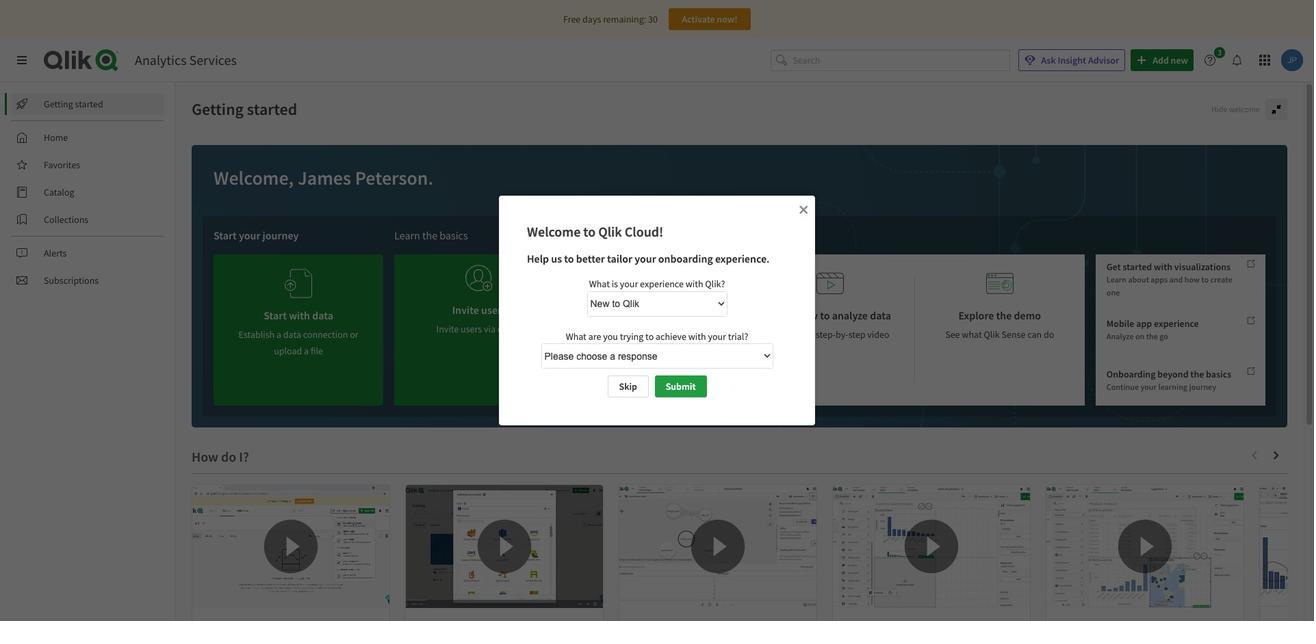 Task type: describe. For each thing, give the bounding box(es) containing it.
analyze sample data experience data to insights
[[607, 309, 714, 341]]

1 horizontal spatial data
[[687, 309, 709, 323]]

james
[[298, 166, 351, 190]]

start your journey
[[214, 229, 299, 242]]

explore
[[959, 309, 995, 323]]

invite users image
[[466, 260, 493, 297]]

navigation pane element
[[0, 88, 175, 297]]

is
[[612, 278, 618, 290]]

0 vertical spatial users
[[482, 303, 507, 317]]

activate now!
[[682, 13, 738, 25]]

continue
[[1107, 382, 1140, 392]]

insight
[[1058, 54, 1087, 66]]

subscriptions
[[44, 275, 99, 287]]

onboarding
[[1107, 368, 1156, 381]]

home link
[[11, 127, 164, 149]]

the inside 'onboarding beyond the basics continue your learning journey'
[[1191, 368, 1205, 381]]

ask insight advisor
[[1042, 54, 1120, 66]]

get
[[1107, 261, 1122, 273]]

welcome to qlik cloud!
[[527, 223, 664, 240]]

hide welcome image
[[1272, 104, 1283, 115]]

analyze
[[833, 309, 868, 323]]

demo
[[1015, 309, 1042, 323]]

1 horizontal spatial started
[[247, 99, 297, 120]]

1 vertical spatial with
[[686, 278, 704, 290]]

how do i create a visualization? image
[[833, 486, 1031, 609]]

sense
[[1002, 329, 1026, 341]]

catalog
[[44, 186, 74, 199]]

beyond
[[1158, 368, 1189, 381]]

how inside the learn how to analyze data follow this step-by-step video
[[798, 309, 818, 323]]

collections link
[[11, 209, 164, 231]]

free
[[564, 13, 581, 25]]

experience
[[607, 329, 651, 341]]

the inside mobile app experience analyze on the go
[[1147, 332, 1159, 342]]

trying
[[620, 331, 644, 343]]

activate
[[682, 13, 715, 25]]

tailor
[[607, 252, 633, 266]]

analyze inside mobile app experience analyze on the go
[[1107, 332, 1135, 342]]

experience inside welcome to qlik sense cloud dialog
[[640, 278, 684, 290]]

your right is
[[620, 278, 639, 290]]

follow
[[771, 329, 798, 341]]

email.
[[498, 323, 523, 336]]

qlik inside explore the demo see what qlik sense can do
[[984, 329, 1000, 341]]

can
[[1028, 329, 1042, 341]]

getting inside welcome, james peterson. main content
[[192, 99, 244, 120]]

analytics services
[[135, 51, 237, 68]]

this
[[799, 329, 814, 341]]

peterson.
[[355, 166, 434, 190]]

how do i define data associations? image
[[620, 486, 817, 609]]

close sidebar menu image
[[16, 55, 27, 66]]

learn for learn the basics
[[395, 229, 420, 242]]

how inside get started with visualizations learn about apps and how to create one
[[1185, 275, 1200, 285]]

and
[[1170, 275, 1184, 285]]

advisor
[[1089, 54, 1120, 66]]

Search text field
[[793, 49, 1011, 71]]

experience.
[[716, 252, 770, 266]]

0 vertical spatial journey
[[263, 229, 299, 242]]

start
[[214, 229, 237, 242]]

to inside analyze sample data experience data to insights
[[673, 329, 681, 341]]

the inside explore the demo see what qlik sense can do
[[997, 309, 1012, 323]]

learn how to analyze data image
[[817, 266, 844, 302]]

welcome
[[527, 223, 581, 240]]

what
[[962, 329, 983, 341]]

1 vertical spatial users
[[461, 323, 482, 336]]

how do i use the chart suggestions toggle? image
[[1047, 486, 1244, 609]]

analytics services element
[[135, 51, 237, 68]]

learn inside get started with visualizations learn about apps and how to create one
[[1107, 275, 1127, 285]]

journey inside 'onboarding beyond the basics continue your learning journey'
[[1190, 382, 1217, 392]]

get started with visualizations learn about apps and how to create one
[[1107, 261, 1233, 298]]

data for learn how to analyze data
[[871, 309, 892, 323]]

× button
[[799, 199, 809, 218]]

invite users invite users via email.
[[437, 303, 523, 336]]

ask insight advisor button
[[1019, 49, 1126, 71]]

getting started link
[[11, 93, 164, 115]]

home
[[44, 131, 68, 144]]

step-
[[816, 329, 836, 341]]

help us to better tailor your onboarding experience.
[[527, 252, 770, 266]]

to right trying
[[646, 331, 654, 343]]

your right "start"
[[239, 229, 261, 242]]

to up better
[[584, 223, 596, 240]]

what for what is your experience with qlik?
[[589, 278, 610, 290]]

collections
[[44, 214, 88, 226]]

skip
[[619, 381, 638, 393]]

the down peterson.
[[423, 229, 438, 242]]

how do i interact with visualizations? element
[[1272, 619, 1315, 622]]

getting started inside 'navigation pane' element
[[44, 98, 103, 110]]

are
[[589, 331, 602, 343]]

achieve
[[656, 331, 687, 343]]

what is your experience with qlik?
[[589, 278, 726, 290]]

explore the demo see what qlik sense can do
[[946, 309, 1055, 341]]

your left trial?
[[708, 331, 727, 343]]

skip button
[[608, 376, 649, 398]]

ask
[[1042, 54, 1057, 66]]

how do i load data into an app? image
[[406, 486, 603, 609]]

do
[[1044, 329, 1055, 341]]

us
[[551, 252, 562, 266]]

subscriptions link
[[11, 270, 164, 292]]

how do i interact with visualizations? image
[[1261, 486, 1315, 609]]

to right us
[[565, 252, 574, 266]]

welcome, james peterson.
[[214, 166, 434, 190]]



Task type: locate. For each thing, give the bounding box(es) containing it.
your
[[239, 229, 261, 242], [635, 252, 657, 266], [620, 278, 639, 290], [708, 331, 727, 343], [1141, 382, 1157, 392]]

0 horizontal spatial how
[[798, 309, 818, 323]]

alerts link
[[11, 242, 164, 264]]

trial?
[[729, 331, 749, 343]]

2 horizontal spatial learn
[[1107, 275, 1127, 285]]

learn inside the learn how to analyze data follow this step-by-step video
[[769, 309, 796, 323]]

on
[[1136, 332, 1145, 342]]

analyze
[[612, 309, 649, 323], [1107, 332, 1135, 342]]

qlik inside dialog
[[599, 223, 622, 240]]

invite down 'invite users' image
[[452, 303, 479, 317]]

journey right the learning
[[1190, 382, 1217, 392]]

0 vertical spatial how
[[1185, 275, 1200, 285]]

the
[[423, 229, 438, 242], [997, 309, 1012, 323], [1147, 332, 1159, 342], [1191, 368, 1205, 381]]

onboarding
[[659, 252, 713, 266]]

learn down get at the top right of the page
[[1107, 275, 1127, 285]]

apps
[[1151, 275, 1169, 285]]

0 vertical spatial analyze
[[612, 309, 649, 323]]

to down sample
[[673, 329, 681, 341]]

users up via
[[482, 303, 507, 317]]

data inside the learn how to analyze data follow this step-by-step video
[[871, 309, 892, 323]]

step
[[849, 329, 866, 341]]

invite
[[452, 303, 479, 317], [437, 323, 459, 336]]

getting down services
[[192, 99, 244, 120]]

30
[[649, 13, 658, 25]]

1 horizontal spatial learn
[[769, 309, 796, 323]]

submit
[[666, 381, 696, 393]]

visualizations
[[1175, 261, 1231, 273]]

experience down help us to better tailor your onboarding experience.
[[640, 278, 684, 290]]

analyze up experience
[[612, 309, 649, 323]]

0 horizontal spatial analyze
[[612, 309, 649, 323]]

mobile app experience analyze on the go
[[1107, 318, 1200, 342]]

welcome, james peterson. main content
[[175, 82, 1315, 622]]

alerts
[[44, 247, 67, 260]]

with right achieve
[[689, 331, 707, 343]]

0 horizontal spatial getting
[[44, 98, 73, 110]]

with
[[1155, 261, 1173, 273], [686, 278, 704, 290], [689, 331, 707, 343]]

qlik?
[[706, 278, 726, 290]]

0 vertical spatial what
[[589, 278, 610, 290]]

2 horizontal spatial started
[[1123, 261, 1153, 273]]

0 horizontal spatial learn
[[395, 229, 420, 242]]

the up the sense
[[997, 309, 1012, 323]]

0 vertical spatial learn
[[395, 229, 420, 242]]

insights
[[683, 329, 714, 341]]

how up this at the bottom of page
[[798, 309, 818, 323]]

1 horizontal spatial qlik
[[984, 329, 1000, 341]]

video
[[868, 329, 890, 341]]

0 vertical spatial with
[[1155, 261, 1173, 273]]

to down visualizations at the right of the page
[[1202, 275, 1209, 285]]

data up insights
[[687, 309, 709, 323]]

with inside get started with visualizations learn about apps and how to create one
[[1155, 261, 1173, 273]]

1 horizontal spatial journey
[[1190, 382, 1217, 392]]

services
[[189, 51, 237, 68]]

mobile
[[1107, 318, 1135, 330]]

basics
[[440, 229, 468, 242], [1207, 368, 1232, 381]]

data
[[687, 309, 709, 323], [871, 309, 892, 323], [653, 329, 671, 341]]

started inside get started with visualizations learn about apps and how to create one
[[1123, 261, 1153, 273]]

0 horizontal spatial journey
[[263, 229, 299, 242]]

what for what are you trying to achieve with your trial?
[[566, 331, 587, 343]]

one
[[1107, 288, 1121, 298]]

your right tailor
[[635, 252, 657, 266]]

users
[[482, 303, 507, 317], [461, 323, 482, 336]]

about
[[1129, 275, 1150, 285]]

0 vertical spatial qlik
[[599, 223, 622, 240]]

learning
[[1159, 382, 1188, 392]]

1 horizontal spatial experience
[[1155, 318, 1200, 330]]

the right beyond
[[1191, 368, 1205, 381]]

1 vertical spatial learn
[[1107, 275, 1127, 285]]

1 vertical spatial qlik
[[984, 329, 1000, 341]]

days
[[583, 13, 602, 25]]

0 vertical spatial basics
[[440, 229, 468, 242]]

your inside 'onboarding beyond the basics continue your learning journey'
[[1141, 382, 1157, 392]]

searchbar element
[[771, 49, 1011, 71]]

free days remaining: 30
[[564, 13, 658, 25]]

what left is
[[589, 278, 610, 290]]

getting started
[[44, 98, 103, 110], [192, 99, 297, 120]]

cloud!
[[625, 223, 664, 240]]

1 vertical spatial invite
[[437, 323, 459, 336]]

1 vertical spatial how
[[798, 309, 818, 323]]

journey right "start"
[[263, 229, 299, 242]]

learn the basics
[[395, 229, 468, 242]]

now!
[[717, 13, 738, 25]]

2 vertical spatial with
[[689, 331, 707, 343]]

better
[[576, 252, 605, 266]]

getting inside 'navigation pane' element
[[44, 98, 73, 110]]

help
[[527, 252, 549, 266]]

2 vertical spatial learn
[[769, 309, 796, 323]]

getting up home
[[44, 98, 73, 110]]

the left go
[[1147, 332, 1159, 342]]

submit button
[[655, 376, 707, 398]]

see
[[946, 329, 961, 341]]

started inside getting started link
[[75, 98, 103, 110]]

your down onboarding
[[1141, 382, 1157, 392]]

by-
[[836, 329, 849, 341]]

what left are
[[566, 331, 587, 343]]

0 horizontal spatial started
[[75, 98, 103, 110]]

app
[[1137, 318, 1153, 330]]

learn for learn how to analyze data follow this step-by-step video
[[769, 309, 796, 323]]

with left the qlik?
[[686, 278, 704, 290]]

more
[[576, 229, 599, 242]]

data for analyze sample data
[[653, 329, 671, 341]]

0 horizontal spatial what
[[566, 331, 587, 343]]

2 horizontal spatial data
[[871, 309, 892, 323]]

analytics
[[135, 51, 187, 68]]

0 horizontal spatial qlik
[[599, 223, 622, 240]]

sample
[[651, 309, 685, 323]]

1 vertical spatial experience
[[1155, 318, 1200, 330]]

via
[[484, 323, 496, 336]]

experience up go
[[1155, 318, 1200, 330]]

how right and
[[1185, 275, 1200, 285]]

how
[[1185, 275, 1200, 285], [798, 309, 818, 323]]

experience inside mobile app experience analyze on the go
[[1155, 318, 1200, 330]]

1 horizontal spatial how
[[1185, 275, 1200, 285]]

qlik right more
[[599, 223, 622, 240]]

you
[[603, 331, 618, 343]]

getting started inside welcome, james peterson. main content
[[192, 99, 297, 120]]

with up apps
[[1155, 261, 1173, 273]]

basics up 'invite users' image
[[440, 229, 468, 242]]

onboarding beyond the basics continue your learning journey
[[1107, 368, 1232, 392]]

favorites link
[[11, 154, 164, 176]]

what
[[589, 278, 610, 290], [566, 331, 587, 343]]

to
[[584, 223, 596, 240], [565, 252, 574, 266], [1202, 275, 1209, 285], [821, 309, 830, 323], [673, 329, 681, 341], [646, 331, 654, 343]]

qlik
[[599, 223, 622, 240], [984, 329, 1000, 341]]

data down sample
[[653, 329, 671, 341]]

×
[[799, 199, 809, 218]]

analyze inside analyze sample data experience data to insights
[[612, 309, 649, 323]]

data up video
[[871, 309, 892, 323]]

0 vertical spatial invite
[[452, 303, 479, 317]]

analyze sample data image
[[647, 266, 674, 302]]

favorites
[[44, 159, 80, 171]]

0 vertical spatial experience
[[640, 278, 684, 290]]

welcome to qlik sense cloud dialog
[[499, 196, 816, 426]]

learn down peterson.
[[395, 229, 420, 242]]

catalog link
[[11, 181, 164, 203]]

learn how to analyze data follow this step-by-step video
[[769, 309, 892, 341]]

1 vertical spatial analyze
[[1107, 332, 1135, 342]]

1 vertical spatial basics
[[1207, 368, 1232, 381]]

1 horizontal spatial getting started
[[192, 99, 297, 120]]

users left via
[[461, 323, 482, 336]]

to up step-
[[821, 309, 830, 323]]

create
[[1211, 275, 1233, 285]]

to inside get started with visualizations learn about apps and how to create one
[[1202, 275, 1209, 285]]

1 vertical spatial what
[[566, 331, 587, 343]]

1 horizontal spatial analyze
[[1107, 332, 1135, 342]]

1 horizontal spatial basics
[[1207, 368, 1232, 381]]

0 horizontal spatial experience
[[640, 278, 684, 290]]

0 horizontal spatial data
[[653, 329, 671, 341]]

getting started down services
[[192, 99, 297, 120]]

basics right beyond
[[1207, 368, 1232, 381]]

invite left via
[[437, 323, 459, 336]]

basics inside 'onboarding beyond the basics continue your learning journey'
[[1207, 368, 1232, 381]]

learn up follow
[[769, 309, 796, 323]]

1 vertical spatial journey
[[1190, 382, 1217, 392]]

1 horizontal spatial getting
[[192, 99, 244, 120]]

getting
[[44, 98, 73, 110], [192, 99, 244, 120]]

explore the demo image
[[987, 266, 1014, 302]]

welcome,
[[214, 166, 294, 190]]

more resources
[[576, 229, 645, 242]]

qlik right what
[[984, 329, 1000, 341]]

how do i create an app? image
[[192, 486, 390, 609]]

1 horizontal spatial what
[[589, 278, 610, 290]]

activate now! link
[[669, 8, 751, 30]]

go
[[1160, 332, 1169, 342]]

remaining:
[[603, 13, 647, 25]]

started
[[75, 98, 103, 110], [247, 99, 297, 120], [1123, 261, 1153, 273]]

getting started up home link
[[44, 98, 103, 110]]

learn
[[395, 229, 420, 242], [1107, 275, 1127, 285], [769, 309, 796, 323]]

resources
[[601, 229, 645, 242]]

0 horizontal spatial basics
[[440, 229, 468, 242]]

what are you trying to achieve with your trial?
[[566, 331, 749, 343]]

0 horizontal spatial getting started
[[44, 98, 103, 110]]

analyze down mobile
[[1107, 332, 1135, 342]]

to inside the learn how to analyze data follow this step-by-step video
[[821, 309, 830, 323]]



Task type: vqa. For each thing, say whether or not it's contained in the screenshot.
"Explore"
yes



